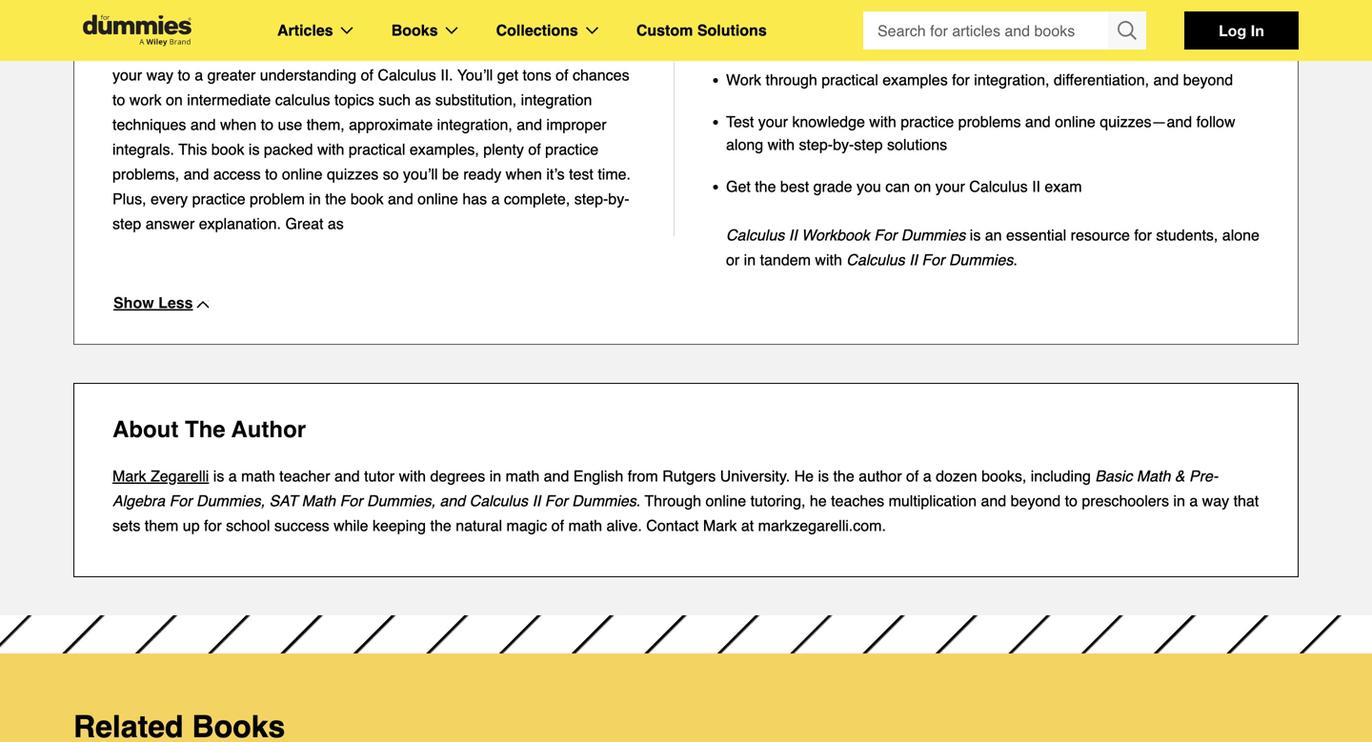 Task type: locate. For each thing, give the bounding box(es) containing it.
for up while
[[340, 492, 363, 510]]

is an essential resource for students, alone or in tandem with
[[726, 226, 1260, 269]]

step- inside is a hands-on guide to help you practice your way to a greater understanding of calculus ii. you'll get tons of chances to work on intermediate calculus topics such as substitution, integration techniques and when to use them, approximate integration, and improper integrals. this book is packed with practical examples, plenty of practice problems, and access to online quizzes so you'll be ready when it's test time. plus, every practice problem in the book and online has a complete, step-by- step answer explanation. great as
[[574, 190, 608, 208]]

dummies down mark zegarelli is a math teacher and tutor with degrees in math and english from rutgers university. he is the author of a dozen books, including
[[572, 492, 636, 510]]

workbook
[[188, 41, 256, 59], [801, 226, 870, 244]]

dummies, up keeping
[[367, 492, 435, 510]]

1 vertical spatial calculus ii workbook for dummies
[[726, 226, 965, 244]]

math left alive.
[[568, 517, 602, 535]]

has
[[462, 190, 487, 208]]

for up magic
[[545, 492, 568, 510]]

preschoolers
[[1082, 492, 1169, 510]]

is right zegarelli
[[213, 467, 224, 485]]

your
[[112, 66, 142, 84], [758, 113, 788, 131], [935, 178, 965, 195]]

practice up solutions
[[901, 113, 954, 131]]

ii up techniques
[[175, 41, 184, 59]]

test
[[726, 113, 754, 131]]

teaches
[[831, 492, 884, 510]]

1 vertical spatial on
[[166, 91, 183, 109]]

mark
[[112, 467, 146, 485], [703, 517, 737, 535]]

online up at
[[705, 492, 746, 510]]

1 vertical spatial your
[[758, 113, 788, 131]]

in inside . through online tutoring, he teaches multiplication and beyond to preschoolers in a way that sets them up for school success while keeping the natural magic of math alive. contact mark at markzegarelli.com.
[[1173, 492, 1185, 510]]

you inside is a hands-on guide to help you practice your way to a greater understanding of calculus ii. you'll get tons of chances to work on intermediate calculus topics such as substitution, integration techniques and when to use them, approximate integration, and improper integrals. this book is packed with practical examples, plenty of practice problems, and access to online quizzes so you'll be ready when it's test time. plus, every practice problem in the book and online has a complete, step-by- step answer explanation. great as
[[543, 41, 568, 59]]

0 horizontal spatial on
[[166, 91, 183, 109]]

0 vertical spatial your
[[112, 66, 142, 84]]

as right such
[[415, 91, 431, 109]]

1 vertical spatial when
[[506, 165, 542, 183]]

1 vertical spatial for
[[1134, 226, 1152, 244]]

workbook for with
[[801, 226, 870, 244]]

a
[[371, 41, 380, 59], [195, 66, 203, 84], [491, 190, 500, 208], [228, 467, 237, 485], [923, 467, 932, 485], [1189, 492, 1198, 510]]

in down &
[[1173, 492, 1185, 510]]

1 vertical spatial from
[[628, 467, 658, 485]]

of up topics
[[361, 66, 373, 84]]

1 horizontal spatial calculus ii workbook for dummies
[[726, 226, 965, 244]]

math left &
[[1137, 467, 1170, 485]]

workbook up the greater
[[188, 41, 256, 59]]

every
[[151, 190, 188, 208]]

to left work
[[112, 91, 125, 109]]

dummies,
[[196, 492, 265, 510], [367, 492, 435, 510]]

integrals.
[[112, 141, 174, 158]]

explanation.
[[199, 215, 281, 232]]

mark left at
[[703, 517, 737, 535]]

exam
[[1045, 178, 1082, 195]]

integration, down i
[[974, 71, 1049, 89]]

of right magic
[[551, 517, 564, 535]]

ii
[[175, 41, 184, 59], [1032, 178, 1040, 195], [789, 226, 797, 244], [909, 251, 918, 269], [532, 492, 541, 510]]

ii up magic
[[532, 492, 541, 510]]

for inside is an essential resource for students, alone or in tandem with
[[1134, 226, 1152, 244]]

he
[[810, 492, 827, 510]]

1 vertical spatial by-
[[608, 190, 629, 208]]

approximate
[[349, 116, 433, 133]]

you left 'can'
[[857, 178, 881, 195]]

1 horizontal spatial you
[[857, 178, 881, 195]]

your right 'can'
[[935, 178, 965, 195]]

for for examples
[[952, 71, 970, 89]]

0 horizontal spatial step-
[[574, 190, 608, 208]]

by- inside test your knowledge with practice problems and online quizzes—and follow along with step-by-step solutions
[[833, 136, 854, 153]]

1 horizontal spatial calculus
[[1076, 29, 1131, 47]]

0 vertical spatial calculus ii workbook for dummies
[[112, 41, 352, 59]]

tons
[[523, 66, 551, 84]]

in inside is an essential resource for students, alone or in tandem with
[[744, 251, 756, 269]]

as
[[415, 91, 431, 109], [328, 215, 344, 232]]

1 horizontal spatial practical
[[821, 71, 878, 89]]

show less
[[113, 294, 193, 312]]

1 vertical spatial book
[[351, 190, 384, 208]]

from up through
[[628, 467, 658, 485]]

way inside is a hands-on guide to help you practice your way to a greater understanding of calculus ii. you'll get tons of chances to work on intermediate calculus topics such as substitution, integration techniques and when to use them, approximate integration, and improper integrals. this book is packed with practical examples, plenty of practice problems, and access to online quizzes so you'll be ready when it's test time. plus, every practice problem in the book and online has a complete, step-by- step answer explanation. great as
[[146, 66, 173, 84]]

calculus up the natural
[[469, 492, 528, 510]]

0 horizontal spatial your
[[112, 66, 142, 84]]

0 vertical spatial as
[[415, 91, 431, 109]]

problem
[[250, 190, 305, 208]]

0 horizontal spatial way
[[146, 66, 173, 84]]

contact
[[646, 517, 699, 535]]

with inside is a hands-on guide to help you practice your way to a greater understanding of calculus ii. you'll get tons of chances to work on intermediate calculus topics such as substitution, integration techniques and when to use them, approximate integration, and improper integrals. this book is packed with practical examples, plenty of practice problems, and access to online quizzes so you'll be ready when it's test time. plus, every practice problem in the book and online has a complete, step-by- step answer explanation. great as
[[317, 141, 344, 158]]

0 horizontal spatial math
[[302, 492, 336, 510]]

cookie consent banner dialog
[[0, 655, 1372, 742]]

0 horizontal spatial by-
[[608, 190, 629, 208]]

by- down the knowledge
[[833, 136, 854, 153]]

calculus inside the basic math & pre- algebra for dummies, sat math for dummies, and calculus ii for dummies
[[469, 492, 528, 510]]

calculus ii workbook for dummies up the greater
[[112, 41, 352, 59]]

and down "books,"
[[981, 492, 1006, 510]]

chances
[[573, 66, 629, 84]]

0 vertical spatial step
[[854, 136, 883, 153]]

ii down "get the best grade you can on your calculus ii exam"
[[909, 251, 918, 269]]

1 vertical spatial way
[[1202, 492, 1229, 510]]

for down 'can'
[[874, 226, 897, 244]]

a right has
[[491, 190, 500, 208]]

ii inside the basic math & pre- algebra for dummies, sat math for dummies, and calculus ii for dummies
[[532, 492, 541, 510]]

0 horizontal spatial from
[[628, 467, 658, 485]]

online down the packed
[[282, 165, 323, 183]]

calculus down hands-
[[378, 66, 436, 84]]

1 vertical spatial step-
[[574, 190, 608, 208]]

for right up
[[204, 517, 222, 535]]

0 horizontal spatial beyond
[[1011, 492, 1061, 510]]

best
[[780, 178, 809, 195]]

0 horizontal spatial integration,
[[437, 116, 512, 133]]

you down collections
[[543, 41, 568, 59]]

1 horizontal spatial for
[[952, 71, 970, 89]]

rutgers
[[662, 467, 716, 485]]

review important concepts from calculus i and pre-calculus
[[726, 29, 1131, 47]]

0 horizontal spatial calculus ii workbook for dummies
[[112, 41, 352, 59]]

2 horizontal spatial for
[[1134, 226, 1152, 244]]

1 horizontal spatial by-
[[833, 136, 854, 153]]

show less button
[[112, 291, 210, 315]]

0 vertical spatial beyond
[[1183, 71, 1233, 89]]

0 vertical spatial step-
[[799, 136, 833, 153]]

calculus ii workbook for dummies for way
[[112, 41, 352, 59]]

1 vertical spatial you
[[857, 178, 881, 195]]

examples
[[882, 71, 948, 89]]

way down pre-
[[1202, 492, 1229, 510]]

0 horizontal spatial for
[[204, 517, 222, 535]]

0 horizontal spatial dummies,
[[196, 492, 265, 510]]

0 horizontal spatial math
[[241, 467, 275, 485]]

0 horizontal spatial .
[[636, 492, 640, 510]]

. down "essential"
[[1013, 251, 1017, 269]]

and down this
[[184, 165, 209, 183]]

0 horizontal spatial workbook
[[188, 41, 256, 59]]

0 vertical spatial by-
[[833, 136, 854, 153]]

step inside test your knowledge with practice problems and online quizzes—and follow along with step-by-step solutions
[[854, 136, 883, 153]]

beyond up the 'follow'
[[1183, 71, 1233, 89]]

group
[[863, 11, 1146, 50]]

from
[[913, 29, 944, 47], [628, 467, 658, 485]]

so
[[383, 165, 399, 183]]

about the author
[[112, 416, 306, 443]]

calculus down 'can'
[[846, 251, 905, 269]]

multiplication
[[889, 492, 977, 510]]

access
[[213, 165, 261, 183]]

pre-
[[1189, 467, 1218, 485]]

the
[[185, 416, 225, 443]]

beyond for multiplication
[[1011, 492, 1061, 510]]

including
[[1031, 467, 1091, 485]]

step- inside test your knowledge with practice problems and online quizzes—and follow along with step-by-step solutions
[[799, 136, 833, 153]]

basic
[[1095, 467, 1132, 485]]

0 horizontal spatial step
[[112, 215, 141, 232]]

0 horizontal spatial calculus
[[275, 91, 330, 109]]

0 horizontal spatial book
[[211, 141, 244, 158]]

calculus up the or
[[726, 226, 784, 244]]

online
[[1055, 113, 1095, 131], [282, 165, 323, 183], [417, 190, 458, 208], [705, 492, 746, 510]]

0 vertical spatial mark
[[112, 467, 146, 485]]

less
[[158, 294, 193, 312]]

is a hands-on guide to help you practice your way to a greater understanding of calculus ii. you'll get tons of chances to work on intermediate calculus topics such as substitution, integration techniques and when to use them, approximate integration, and improper integrals. this book is packed with practical examples, plenty of practice problems, and access to online quizzes so you'll be ready when it's test time. plus, every practice problem in the book and online has a complete, step-by- step answer explanation. great as
[[112, 41, 631, 232]]

for right "resource"
[[1134, 226, 1152, 244]]

1 horizontal spatial .
[[1013, 251, 1017, 269]]

integration, inside is a hands-on guide to help you practice your way to a greater understanding of calculus ii. you'll get tons of chances to work on intermediate calculus topics such as substitution, integration techniques and when to use them, approximate integration, and improper integrals. this book is packed with practical examples, plenty of practice problems, and access to online quizzes so you'll be ready when it's test time. plus, every practice problem in the book and online has a complete, step-by- step answer explanation. great as
[[437, 116, 512, 133]]

practice down the "access"
[[192, 190, 245, 208]]

problems,
[[112, 165, 179, 183]]

step down plus,
[[112, 215, 141, 232]]

while
[[334, 517, 368, 535]]

and right i
[[1019, 29, 1045, 47]]

0 vertical spatial on
[[431, 41, 448, 59]]

pre-
[[1049, 29, 1076, 47]]

online down the differentiation,
[[1055, 113, 1095, 131]]

1 vertical spatial calculus
[[275, 91, 330, 109]]

on down the open book categories icon
[[431, 41, 448, 59]]

practice
[[572, 41, 626, 59], [901, 113, 954, 131], [545, 141, 599, 158], [192, 190, 245, 208]]

step down the knowledge
[[854, 136, 883, 153]]

this
[[178, 141, 207, 158]]

dummies
[[288, 41, 352, 59], [901, 226, 965, 244], [949, 251, 1013, 269], [572, 492, 636, 510]]

on right 'can'
[[914, 178, 931, 195]]

with down them,
[[317, 141, 344, 158]]

calculus ii workbook for dummies
[[112, 41, 352, 59], [726, 226, 965, 244]]

a left the greater
[[195, 66, 203, 84]]

zegarelli
[[151, 467, 209, 485]]

examples,
[[410, 141, 479, 158]]

step inside is a hands-on guide to help you practice your way to a greater understanding of calculus ii. you'll get tons of chances to work on intermediate calculus topics such as substitution, integration techniques and when to use them, approximate integration, and improper integrals. this book is packed with practical examples, plenty of practice problems, and access to online quizzes so you'll be ready when it's test time. plus, every practice problem in the book and online has a complete, step-by- step answer explanation. great as
[[112, 215, 141, 232]]

for right examples
[[952, 71, 970, 89]]

complete,
[[504, 190, 570, 208]]

for
[[260, 41, 283, 59], [874, 226, 897, 244], [922, 251, 945, 269], [169, 492, 192, 510], [340, 492, 363, 510], [545, 492, 568, 510]]

2 horizontal spatial math
[[568, 517, 602, 535]]

in up great
[[309, 190, 321, 208]]

follow
[[1196, 113, 1235, 131]]

1 horizontal spatial dummies,
[[367, 492, 435, 510]]

a up multiplication
[[923, 467, 932, 485]]

to down 'including' on the right
[[1065, 492, 1078, 510]]

integration,
[[974, 71, 1049, 89], [437, 116, 512, 133]]

1 vertical spatial workbook
[[801, 226, 870, 244]]

and left english
[[544, 467, 569, 485]]

in
[[309, 190, 321, 208], [744, 251, 756, 269], [489, 467, 501, 485], [1173, 492, 1185, 510]]

calculus ii workbook for dummies down grade
[[726, 226, 965, 244]]

mark inside . through online tutoring, he teaches multiplication and beyond to preschoolers in a way that sets them up for school success while keeping the natural magic of math alive. contact mark at markzegarelli.com.
[[703, 517, 737, 535]]

plenty
[[483, 141, 524, 158]]

about
[[112, 416, 178, 443]]

0 vertical spatial practical
[[821, 71, 878, 89]]

intermediate
[[187, 91, 271, 109]]

to
[[493, 41, 506, 59], [178, 66, 190, 84], [112, 91, 125, 109], [261, 116, 273, 133], [265, 165, 278, 183], [1065, 492, 1078, 510]]

math up sat
[[241, 467, 275, 485]]

essential
[[1006, 226, 1066, 244]]

0 vertical spatial .
[[1013, 251, 1017, 269]]

2 horizontal spatial your
[[935, 178, 965, 195]]

important
[[780, 29, 844, 47]]

0 vertical spatial when
[[220, 116, 257, 133]]

1 vertical spatial as
[[328, 215, 344, 232]]

1 horizontal spatial book
[[351, 190, 384, 208]]

1 horizontal spatial when
[[506, 165, 542, 183]]

on right work
[[166, 91, 183, 109]]

0 vertical spatial integration,
[[974, 71, 1049, 89]]

0 vertical spatial workbook
[[188, 41, 256, 59]]

beyond down 'including' on the right
[[1011, 492, 1061, 510]]

from up examples
[[913, 29, 944, 47]]

custom
[[636, 21, 693, 39]]

step-
[[799, 136, 833, 153], [574, 190, 608, 208]]

as right great
[[328, 215, 344, 232]]

1 vertical spatial practical
[[349, 141, 405, 158]]

author
[[231, 416, 306, 443]]

open book categories image
[[446, 27, 458, 34]]

. up alive.
[[636, 492, 640, 510]]

mark up algebra
[[112, 467, 146, 485]]

quizzes
[[327, 165, 379, 183]]

0 vertical spatial math
[[1137, 467, 1170, 485]]

1 horizontal spatial workbook
[[801, 226, 870, 244]]

1 horizontal spatial mark
[[703, 517, 737, 535]]

1 horizontal spatial math
[[506, 467, 539, 485]]

Search for articles and books text field
[[863, 11, 1110, 50]]

books
[[391, 21, 438, 39]]

solutions
[[697, 21, 767, 39]]

or
[[726, 251, 740, 269]]

you
[[543, 41, 568, 59], [857, 178, 881, 195]]

1 vertical spatial beyond
[[1011, 492, 1061, 510]]

when down intermediate on the left top of the page
[[220, 116, 257, 133]]

the inside . through online tutoring, he teaches multiplication and beyond to preschoolers in a way that sets them up for school success while keeping the natural magic of math alive. contact mark at markzegarelli.com.
[[430, 517, 451, 535]]

by-
[[833, 136, 854, 153], [608, 190, 629, 208]]

practical up the knowledge
[[821, 71, 878, 89]]

be
[[442, 165, 459, 183]]

and inside test your knowledge with practice problems and online quizzes—and follow along with step-by-step solutions
[[1025, 113, 1051, 131]]

1 horizontal spatial integration,
[[974, 71, 1049, 89]]

ii.
[[440, 66, 453, 84]]

0 vertical spatial for
[[952, 71, 970, 89]]

and down so at the top of the page
[[388, 190, 413, 208]]

1 vertical spatial step
[[112, 215, 141, 232]]

topics
[[334, 91, 374, 109]]

of right tons
[[556, 66, 568, 84]]

guide
[[452, 41, 489, 59]]

1 vertical spatial integration,
[[437, 116, 512, 133]]

math up magic
[[506, 467, 539, 485]]

0 vertical spatial you
[[543, 41, 568, 59]]

practice down improper at the top left of the page
[[545, 141, 599, 158]]

1 horizontal spatial step-
[[799, 136, 833, 153]]

beyond for differentiation,
[[1183, 71, 1233, 89]]

2 vertical spatial for
[[204, 517, 222, 535]]

in right the or
[[744, 251, 756, 269]]

2 vertical spatial on
[[914, 178, 931, 195]]

1 horizontal spatial way
[[1202, 492, 1229, 510]]

a down pre-
[[1189, 492, 1198, 510]]

0 vertical spatial calculus
[[1076, 29, 1131, 47]]

up
[[183, 517, 200, 535]]

1 vertical spatial .
[[636, 492, 640, 510]]

of inside . through online tutoring, he teaches multiplication and beyond to preschoolers in a way that sets them up for school success while keeping the natural magic of math alive. contact mark at markzegarelli.com.
[[551, 517, 564, 535]]

0 horizontal spatial you
[[543, 41, 568, 59]]

math down teacher at the bottom
[[302, 492, 336, 510]]

and up plenty
[[517, 116, 542, 133]]

for inside . through online tutoring, he teaches multiplication and beyond to preschoolers in a way that sets them up for school success while keeping the natural magic of math alive. contact mark at markzegarelli.com.
[[204, 517, 222, 535]]

along
[[726, 136, 763, 153]]

0 vertical spatial from
[[913, 29, 944, 47]]

logo image
[[73, 15, 201, 46]]

and down degrees
[[440, 492, 465, 510]]

1 horizontal spatial beyond
[[1183, 71, 1233, 89]]

0 vertical spatial way
[[146, 66, 173, 84]]

1 vertical spatial mark
[[703, 517, 737, 535]]

to left use
[[261, 116, 273, 133]]

1 horizontal spatial your
[[758, 113, 788, 131]]

to inside . through online tutoring, he teaches multiplication and beyond to preschoolers in a way that sets them up for school success while keeping the natural magic of math alive. contact mark at markzegarelli.com.
[[1065, 492, 1078, 510]]

integration, down substitution,
[[437, 116, 512, 133]]

1 horizontal spatial step
[[854, 136, 883, 153]]

0 horizontal spatial practical
[[349, 141, 405, 158]]

beyond inside . through online tutoring, he teaches multiplication and beyond to preschoolers in a way that sets them up for school success while keeping the natural magic of math alive. contact mark at markzegarelli.com.
[[1011, 492, 1061, 510]]

is left hands-
[[356, 41, 367, 59]]

1 horizontal spatial from
[[913, 29, 944, 47]]



Task type: describe. For each thing, give the bounding box(es) containing it.
tutor
[[364, 467, 395, 485]]

and up quizzes—and
[[1153, 71, 1179, 89]]

work
[[129, 91, 162, 109]]

for down zegarelli
[[169, 492, 192, 510]]

online inside . through online tutoring, he teaches multiplication and beyond to preschoolers in a way that sets them up for school success while keeping the natural magic of math alive. contact mark at markzegarelli.com.
[[705, 492, 746, 510]]

a up school
[[228, 467, 237, 485]]

. inside . through online tutoring, he teaches multiplication and beyond to preschoolers in a way that sets them up for school success while keeping the natural magic of math alive. contact mark at markzegarelli.com.
[[636, 492, 640, 510]]

hands-
[[384, 41, 431, 59]]

for down 'articles'
[[260, 41, 283, 59]]

to left help
[[493, 41, 506, 59]]

mark zegarelli is a math teacher and tutor with degrees in math and english from rutgers university. he is the author of a dozen books, including
[[112, 467, 1095, 485]]

dozen
[[936, 467, 977, 485]]

&
[[1175, 467, 1185, 485]]

he
[[794, 467, 814, 485]]

school
[[226, 517, 270, 535]]

1 vertical spatial math
[[302, 492, 336, 510]]

to left the greater
[[178, 66, 190, 84]]

calculus ii for dummies .
[[846, 251, 1017, 269]]

show
[[113, 294, 154, 312]]

in
[[1251, 21, 1264, 40]]

with up solutions
[[869, 113, 896, 131]]

english
[[573, 467, 623, 485]]

magic
[[506, 517, 547, 535]]

techniques
[[112, 116, 186, 133]]

calculus up work
[[112, 41, 171, 59]]

great
[[285, 215, 323, 232]]

practice inside test your knowledge with practice problems and online quizzes—and follow along with step-by-step solutions
[[901, 113, 954, 131]]

basic math & pre- algebra for dummies, sat math for dummies, and calculus ii for dummies
[[112, 467, 1218, 510]]

1 horizontal spatial as
[[415, 91, 431, 109]]

alone
[[1222, 226, 1260, 244]]

work through practical examples for integration, differentiation, and beyond
[[726, 71, 1233, 89]]

and left tutor
[[334, 467, 360, 485]]

in right degrees
[[489, 467, 501, 485]]

collections
[[496, 21, 578, 39]]

ii up tandem
[[789, 226, 797, 244]]

in inside is a hands-on guide to help you practice your way to a greater understanding of calculus ii. you'll get tons of chances to work on intermediate calculus topics such as substitution, integration techniques and when to use them, approximate integration, and improper integrals. this book is packed with practical examples, plenty of practice problems, and access to online quizzes so you'll be ready when it's test time. plus, every practice problem in the book and online has a complete, step-by- step answer explanation. great as
[[309, 190, 321, 208]]

with right along
[[768, 136, 795, 153]]

grade
[[813, 178, 852, 195]]

books,
[[982, 467, 1026, 485]]

resource
[[1071, 226, 1130, 244]]

an
[[985, 226, 1002, 244]]

calculus ii workbook for dummies for with
[[726, 226, 965, 244]]

log
[[1219, 21, 1246, 40]]

dummies down 'articles'
[[288, 41, 352, 59]]

sets
[[112, 517, 140, 535]]

math inside . through online tutoring, he teaches multiplication and beyond to preschoolers in a way that sets them up for school success while keeping the natural magic of math alive. contact mark at markzegarelli.com.
[[568, 517, 602, 535]]

to up problem
[[265, 165, 278, 183]]

work
[[726, 71, 761, 89]]

substitution,
[[435, 91, 517, 109]]

articles
[[277, 21, 333, 39]]

knowledge
[[792, 113, 865, 131]]

the right get
[[755, 178, 776, 195]]

sat
[[269, 492, 298, 510]]

open article categories image
[[341, 27, 353, 34]]

with inside is an essential resource for students, alone or in tandem with
[[815, 251, 842, 269]]

dummies inside the basic math & pre- algebra for dummies, sat math for dummies, and calculus ii for dummies
[[572, 492, 636, 510]]

greater
[[207, 66, 256, 84]]

the up teaches
[[833, 467, 854, 485]]

success
[[274, 517, 329, 535]]

your inside is a hands-on guide to help you practice your way to a greater understanding of calculus ii. you'll get tons of chances to work on intermediate calculus topics such as substitution, integration techniques and when to use them, approximate integration, and improper integrals. this book is packed with practical examples, plenty of practice problems, and access to online quizzes so you'll be ready when it's test time. plus, every practice problem in the book and online has a complete, step-by- step answer explanation. great as
[[112, 66, 142, 84]]

way inside . through online tutoring, he teaches multiplication and beyond to preschoolers in a way that sets them up for school success while keeping the natural magic of math alive. contact mark at markzegarelli.com.
[[1202, 492, 1229, 510]]

by- inside is a hands-on guide to help you practice your way to a greater understanding of calculus ii. you'll get tons of chances to work on intermediate calculus topics such as substitution, integration techniques and when to use them, approximate integration, and improper integrals. this book is packed with practical examples, plenty of practice problems, and access to online quizzes so you'll be ready when it's test time. plus, every practice problem in the book and online has a complete, step-by- step answer explanation. great as
[[608, 190, 629, 208]]

is up the "access"
[[249, 141, 260, 158]]

use
[[278, 116, 302, 133]]

0 horizontal spatial when
[[220, 116, 257, 133]]

custom solutions link
[[636, 18, 767, 43]]

1 horizontal spatial on
[[431, 41, 448, 59]]

a inside . through online tutoring, he teaches multiplication and beyond to preschoolers in a way that sets them up for school success while keeping the natural magic of math alive. contact mark at markzegarelli.com.
[[1189, 492, 1198, 510]]

of up multiplication
[[906, 467, 919, 485]]

calculus left i
[[948, 29, 1006, 47]]

test your knowledge with practice problems and online quizzes—and follow along with step-by-step solutions
[[726, 113, 1235, 153]]

packed
[[264, 141, 313, 158]]

open collections list image
[[586, 27, 598, 34]]

is inside is an essential resource for students, alone or in tandem with
[[970, 226, 981, 244]]

such
[[378, 91, 411, 109]]

online down be
[[417, 190, 458, 208]]

test
[[569, 165, 593, 183]]

a left hands-
[[371, 41, 380, 59]]

them
[[145, 517, 179, 535]]

and inside the basic math & pre- algebra for dummies, sat math for dummies, and calculus ii for dummies
[[440, 492, 465, 510]]

calculus inside is a hands-on guide to help you practice your way to a greater understanding of calculus ii. you'll get tons of chances to work on intermediate calculus topics such as substitution, integration techniques and when to use them, approximate integration, and improper integrals. this book is packed with practical examples, plenty of practice problems, and access to online quizzes so you'll be ready when it's test time. plus, every practice problem in the book and online has a complete, step-by- step answer explanation. great as
[[378, 66, 436, 84]]

plus,
[[112, 190, 146, 208]]

concepts
[[848, 29, 909, 47]]

for for resource
[[1134, 226, 1152, 244]]

ii left exam
[[1032, 178, 1040, 195]]

natural
[[456, 517, 502, 535]]

review
[[726, 29, 776, 47]]

answer
[[145, 215, 195, 232]]

tandem
[[760, 251, 811, 269]]

practical inside is a hands-on guide to help you practice your way to a greater understanding of calculus ii. you'll get tons of chances to work on intermediate calculus topics such as substitution, integration techniques and when to use them, approximate integration, and improper integrals. this book is packed with practical examples, plenty of practice problems, and access to online quizzes so you'll be ready when it's test time. plus, every practice problem in the book and online has a complete, step-by- step answer explanation. great as
[[349, 141, 405, 158]]

2 vertical spatial your
[[935, 178, 965, 195]]

understanding
[[260, 66, 356, 84]]

you'll
[[403, 165, 438, 183]]

practice down 'open collections list' icon
[[572, 41, 626, 59]]

dummies down an
[[949, 251, 1013, 269]]

the inside is a hands-on guide to help you practice your way to a greater understanding of calculus ii. you'll get tons of chances to work on intermediate calculus topics such as substitution, integration techniques and when to use them, approximate integration, and improper integrals. this book is packed with practical examples, plenty of practice problems, and access to online quizzes so you'll be ready when it's test time. plus, every practice problem in the book and online has a complete, step-by- step answer explanation. great as
[[325, 190, 346, 208]]

problems
[[958, 113, 1021, 131]]

workbook for way
[[188, 41, 256, 59]]

and inside . through online tutoring, he teaches multiplication and beyond to preschoolers in a way that sets them up for school success while keeping the natural magic of math alive. contact mark at markzegarelli.com.
[[981, 492, 1006, 510]]

for down "get the best grade you can on your calculus ii exam"
[[922, 251, 945, 269]]

degrees
[[430, 467, 485, 485]]

1 dummies, from the left
[[196, 492, 265, 510]]

them,
[[307, 116, 345, 133]]

online inside test your knowledge with practice problems and online quizzes—and follow along with step-by-step solutions
[[1055, 113, 1095, 131]]

time.
[[598, 165, 631, 183]]

custom solutions
[[636, 21, 767, 39]]

university.
[[720, 467, 790, 485]]

tutoring,
[[750, 492, 805, 510]]

is right he
[[818, 467, 829, 485]]

it's
[[546, 165, 565, 183]]

through
[[645, 492, 701, 510]]

get
[[497, 66, 518, 84]]

improper
[[546, 116, 606, 133]]

log in link
[[1184, 11, 1299, 50]]

and up this
[[190, 116, 216, 133]]

algebra
[[112, 492, 165, 510]]

calculus up an
[[969, 178, 1028, 195]]

mark zegarelli link
[[112, 467, 209, 485]]

keeping
[[373, 517, 426, 535]]

quizzes—and
[[1100, 113, 1192, 131]]

with right tutor
[[399, 467, 426, 485]]

calculus inside is a hands-on guide to help you practice your way to a greater understanding of calculus ii. you'll get tons of chances to work on intermediate calculus topics such as substitution, integration techniques and when to use them, approximate integration, and improper integrals. this book is packed with practical examples, plenty of practice problems, and access to online quizzes so you'll be ready when it's test time. plus, every practice problem in the book and online has a complete, step-by- step answer explanation. great as
[[275, 91, 330, 109]]

solutions
[[887, 136, 947, 153]]

0 horizontal spatial as
[[328, 215, 344, 232]]

log in
[[1219, 21, 1264, 40]]

can
[[885, 178, 910, 195]]

help
[[510, 41, 539, 59]]

ready
[[463, 165, 501, 183]]

alive.
[[606, 517, 642, 535]]

0 horizontal spatial mark
[[112, 467, 146, 485]]

of right plenty
[[528, 141, 541, 158]]

0 vertical spatial book
[[211, 141, 244, 158]]

your inside test your knowledge with practice problems and online quizzes—and follow along with step-by-step solutions
[[758, 113, 788, 131]]

at
[[741, 517, 754, 535]]

dummies up calculus ii for dummies . at the right top
[[901, 226, 965, 244]]

students,
[[1156, 226, 1218, 244]]

2 horizontal spatial on
[[914, 178, 931, 195]]

1 horizontal spatial math
[[1137, 467, 1170, 485]]

2 dummies, from the left
[[367, 492, 435, 510]]

author
[[859, 467, 902, 485]]

teacher
[[279, 467, 330, 485]]



Task type: vqa. For each thing, say whether or not it's contained in the screenshot.
top Mark
yes



